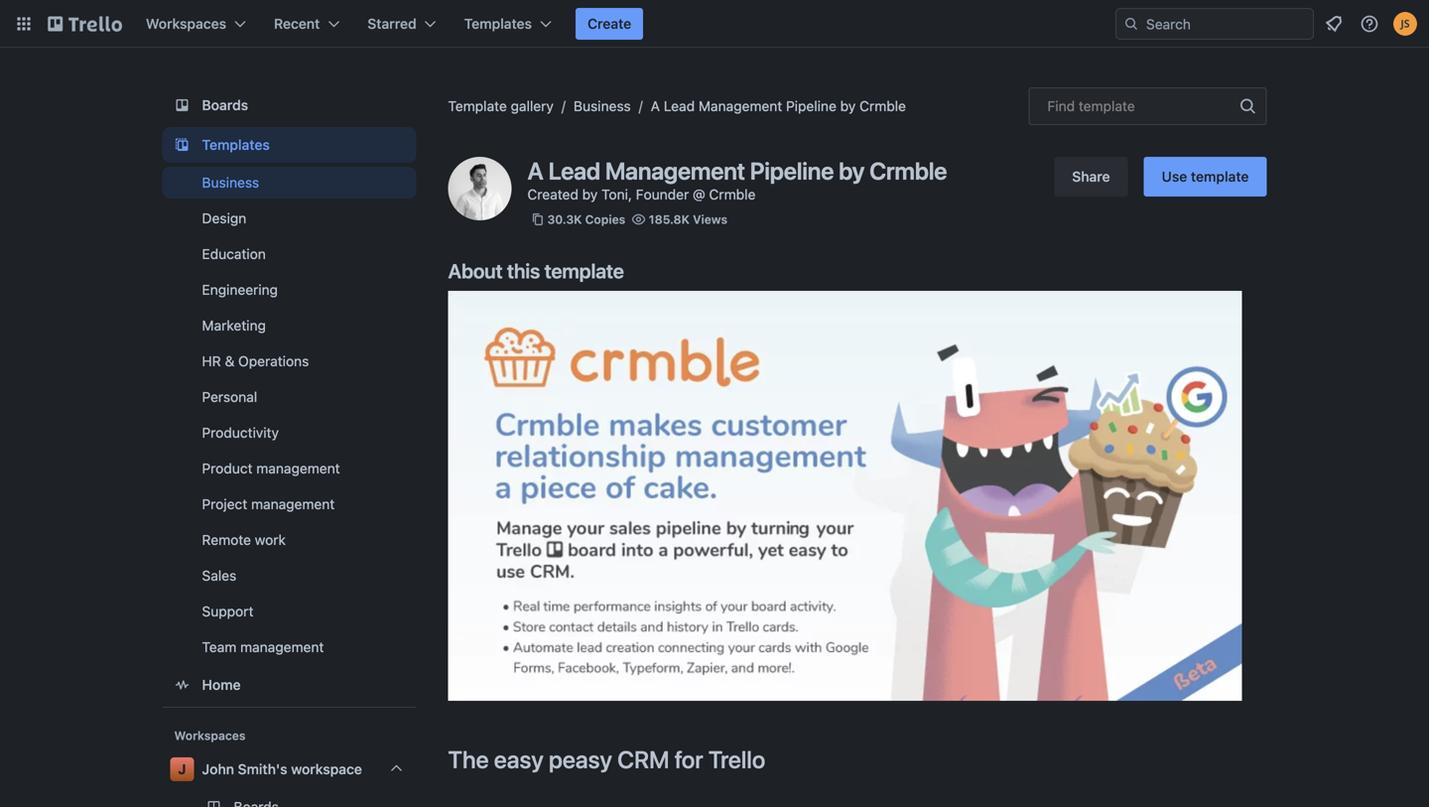 Task type: vqa. For each thing, say whether or not it's contained in the screenshot.
Customize views image
no



Task type: describe. For each thing, give the bounding box(es) containing it.
a for a lead management pipeline by crmble
[[651, 98, 660, 114]]

founder
[[636, 186, 689, 203]]

templates inside templates link
[[202, 136, 270, 153]]

crmble for a lead management pipeline by crmble
[[860, 98, 906, 114]]

management for a lead management pipeline by crmble
[[699, 98, 782, 114]]

pipeline for a lead management pipeline by crmble created by toni, founder @ crmble
[[750, 157, 834, 185]]

team
[[202, 639, 237, 655]]

30.3k
[[547, 212, 582, 226]]

lead for a lead management pipeline by crmble created by toni, founder @ crmble
[[548, 157, 600, 185]]

a for a lead management pipeline by crmble created by toni, founder @ crmble
[[528, 157, 544, 185]]

project management link
[[162, 488, 416, 520]]

views
[[693, 212, 728, 226]]

recent button
[[262, 8, 352, 40]]

crm
[[618, 745, 670, 773]]

product management link
[[162, 453, 416, 484]]

use
[[1162, 168, 1188, 185]]

hr & operations link
[[162, 345, 416, 377]]

sales link
[[162, 560, 416, 592]]

0 vertical spatial business link
[[574, 98, 631, 114]]

&
[[225, 353, 235, 369]]

0 notifications image
[[1322, 12, 1346, 36]]

home link
[[162, 667, 416, 703]]

1 vertical spatial workspaces
[[174, 729, 246, 743]]

by for a lead management pipeline by crmble created by toni, founder @ crmble
[[839, 157, 865, 185]]

template
[[448, 98, 507, 114]]

185.8k views
[[649, 212, 728, 226]]

design link
[[162, 203, 416, 234]]

find template
[[1048, 98, 1135, 114]]

gallery
[[511, 98, 554, 114]]

smith's
[[238, 761, 287, 777]]

for
[[675, 745, 703, 773]]

toni, founder @ crmble image
[[448, 157, 512, 220]]

0 horizontal spatial business
[[202, 174, 259, 191]]

workspaces inside popup button
[[146, 15, 226, 32]]

2 vertical spatial crmble
[[709, 186, 756, 203]]

support link
[[162, 596, 416, 627]]

0 horizontal spatial template
[[545, 259, 624, 282]]

template gallery
[[448, 98, 554, 114]]

pipeline for a lead management pipeline by crmble
[[786, 98, 837, 114]]

education
[[202, 246, 266, 262]]

use template button
[[1144, 157, 1267, 197]]

marketing
[[202, 317, 266, 334]]

template for find template
[[1079, 98, 1135, 114]]

by for a lead management pipeline by crmble
[[840, 98, 856, 114]]

project
[[202, 496, 247, 512]]

hr & operations
[[202, 353, 309, 369]]

personal link
[[162, 381, 416, 413]]

management for project management
[[251, 496, 335, 512]]

productivity link
[[162, 417, 416, 449]]

template gallery link
[[448, 98, 554, 114]]

back to home image
[[48, 8, 122, 40]]

find
[[1048, 98, 1075, 114]]

operations
[[238, 353, 309, 369]]

about this template
[[448, 259, 624, 282]]

create
[[588, 15, 631, 32]]

home image
[[170, 673, 194, 697]]

management for a lead management pipeline by crmble created by toni, founder @ crmble
[[605, 157, 745, 185]]

primary element
[[0, 0, 1429, 48]]

crmble for a lead management pipeline by crmble created by toni, founder @ crmble
[[870, 157, 947, 185]]

the easy peasy crm for trello
[[448, 745, 766, 773]]

share button
[[1055, 157, 1128, 197]]

a lead management pipeline by crmble link
[[651, 98, 906, 114]]

a lead management pipeline by crmble created by toni, founder @ crmble
[[528, 157, 947, 203]]

2 vertical spatial by
[[582, 186, 598, 203]]

create button
[[576, 8, 643, 40]]

team management
[[202, 639, 324, 655]]

templates button
[[452, 8, 564, 40]]

workspace
[[291, 761, 362, 777]]

workspaces button
[[134, 8, 258, 40]]

a lead management pipeline by crmble
[[651, 98, 906, 114]]

management for product management
[[256, 460, 340, 476]]



Task type: locate. For each thing, give the bounding box(es) containing it.
the
[[448, 745, 489, 773]]

use template
[[1162, 168, 1249, 185]]

boards
[[202, 97, 248, 113]]

management down support link
[[240, 639, 324, 655]]

management inside a lead management pipeline by crmble created by toni, founder @ crmble
[[605, 157, 745, 185]]

workspaces up the john
[[174, 729, 246, 743]]

0 vertical spatial workspaces
[[146, 15, 226, 32]]

engineering
[[202, 281, 278, 298]]

business
[[574, 98, 631, 114], [202, 174, 259, 191]]

management down productivity link
[[256, 460, 340, 476]]

a inside a lead management pipeline by crmble created by toni, founder @ crmble
[[528, 157, 544, 185]]

0 vertical spatial pipeline
[[786, 98, 837, 114]]

search image
[[1124, 16, 1140, 32]]

j
[[178, 761, 186, 777]]

management up founder
[[605, 157, 745, 185]]

management down product management link
[[251, 496, 335, 512]]

management
[[256, 460, 340, 476], [251, 496, 335, 512], [240, 639, 324, 655]]

peasy
[[549, 745, 612, 773]]

1 horizontal spatial business link
[[574, 98, 631, 114]]

template board image
[[170, 133, 194, 157]]

business link right 'gallery'
[[574, 98, 631, 114]]

2 vertical spatial template
[[545, 259, 624, 282]]

1 vertical spatial templates
[[202, 136, 270, 153]]

0 vertical spatial management
[[256, 460, 340, 476]]

30.3k copies
[[547, 212, 626, 226]]

1 vertical spatial business link
[[162, 167, 416, 199]]

templates
[[464, 15, 532, 32], [202, 136, 270, 153]]

0 horizontal spatial business link
[[162, 167, 416, 199]]

0 horizontal spatial lead
[[548, 157, 600, 185]]

workspaces up board image
[[146, 15, 226, 32]]

toni,
[[602, 186, 632, 203]]

management
[[699, 98, 782, 114], [605, 157, 745, 185]]

Search field
[[1140, 9, 1313, 39]]

185.8k
[[649, 212, 690, 226]]

0 vertical spatial lead
[[664, 98, 695, 114]]

starred
[[368, 15, 417, 32]]

work
[[255, 532, 286, 548]]

by
[[840, 98, 856, 114], [839, 157, 865, 185], [582, 186, 598, 203]]

1 vertical spatial pipeline
[[750, 157, 834, 185]]

0 vertical spatial by
[[840, 98, 856, 114]]

workspaces
[[146, 15, 226, 32], [174, 729, 246, 743]]

0 vertical spatial template
[[1079, 98, 1135, 114]]

remote work
[[202, 532, 286, 548]]

1 horizontal spatial template
[[1079, 98, 1135, 114]]

template inside find template field
[[1079, 98, 1135, 114]]

0 horizontal spatial templates
[[202, 136, 270, 153]]

product management
[[202, 460, 340, 476]]

templates down boards
[[202, 136, 270, 153]]

template for use template
[[1191, 168, 1249, 185]]

management for team management
[[240, 639, 324, 655]]

team management link
[[162, 631, 416, 663]]

support
[[202, 603, 254, 619]]

open information menu image
[[1360, 14, 1380, 34]]

template right find
[[1079, 98, 1135, 114]]

share
[[1072, 168, 1110, 185]]

lead inside a lead management pipeline by crmble created by toni, founder @ crmble
[[548, 157, 600, 185]]

a
[[651, 98, 660, 114], [528, 157, 544, 185]]

home
[[202, 676, 241, 693]]

1 horizontal spatial lead
[[664, 98, 695, 114]]

2 horizontal spatial template
[[1191, 168, 1249, 185]]

trello
[[709, 745, 766, 773]]

recent
[[274, 15, 320, 32]]

templates link
[[162, 127, 416, 163]]

1 horizontal spatial a
[[651, 98, 660, 114]]

1 vertical spatial template
[[1191, 168, 1249, 185]]

pipeline inside a lead management pipeline by crmble created by toni, founder @ crmble
[[750, 157, 834, 185]]

product
[[202, 460, 253, 476]]

1 horizontal spatial templates
[[464, 15, 532, 32]]

lead down primary element
[[664, 98, 695, 114]]

business link
[[574, 98, 631, 114], [162, 167, 416, 199]]

personal
[[202, 389, 257, 405]]

created
[[528, 186, 579, 203]]

1 vertical spatial management
[[251, 496, 335, 512]]

1 vertical spatial lead
[[548, 157, 600, 185]]

Find template field
[[1029, 87, 1267, 125]]

lead up created
[[548, 157, 600, 185]]

a up created
[[528, 157, 544, 185]]

crmble
[[860, 98, 906, 114], [870, 157, 947, 185], [709, 186, 756, 203]]

design
[[202, 210, 246, 226]]

template inside use template button
[[1191, 168, 1249, 185]]

board image
[[170, 93, 194, 117]]

a up founder
[[651, 98, 660, 114]]

0 vertical spatial business
[[574, 98, 631, 114]]

john smith's workspace
[[202, 761, 362, 777]]

template
[[1079, 98, 1135, 114], [1191, 168, 1249, 185], [545, 259, 624, 282]]

about
[[448, 259, 503, 282]]

template right "use"
[[1191, 168, 1249, 185]]

1 horizontal spatial business
[[574, 98, 631, 114]]

0 vertical spatial templates
[[464, 15, 532, 32]]

boards link
[[162, 87, 416, 123]]

easy
[[494, 745, 544, 773]]

marketing link
[[162, 310, 416, 341]]

starred button
[[356, 8, 448, 40]]

1 vertical spatial business
[[202, 174, 259, 191]]

productivity
[[202, 424, 279, 441]]

sales
[[202, 567, 237, 584]]

1 vertical spatial crmble
[[870, 157, 947, 185]]

pipeline
[[786, 98, 837, 114], [750, 157, 834, 185]]

education link
[[162, 238, 416, 270]]

1 vertical spatial management
[[605, 157, 745, 185]]

1 vertical spatial by
[[839, 157, 865, 185]]

remote
[[202, 532, 251, 548]]

lead
[[664, 98, 695, 114], [548, 157, 600, 185]]

lead for a lead management pipeline by crmble
[[664, 98, 695, 114]]

john smith (johnsmith38824343) image
[[1394, 12, 1418, 36]]

template down 30.3k copies
[[545, 259, 624, 282]]

business up design
[[202, 174, 259, 191]]

engineering link
[[162, 274, 416, 306]]

2 vertical spatial management
[[240, 639, 324, 655]]

hr
[[202, 353, 221, 369]]

management up a lead management pipeline by crmble created by toni, founder @ crmble
[[699, 98, 782, 114]]

0 horizontal spatial a
[[528, 157, 544, 185]]

0 vertical spatial management
[[699, 98, 782, 114]]

@
[[693, 186, 705, 203]]

this
[[507, 259, 540, 282]]

templates inside templates "popup button"
[[464, 15, 532, 32]]

copies
[[585, 212, 626, 226]]

project management
[[202, 496, 335, 512]]

business link up the design link at top left
[[162, 167, 416, 199]]

0 vertical spatial a
[[651, 98, 660, 114]]

john
[[202, 761, 234, 777]]

0 vertical spatial crmble
[[860, 98, 906, 114]]

remote work link
[[162, 524, 416, 556]]

business right 'gallery'
[[574, 98, 631, 114]]

1 vertical spatial a
[[528, 157, 544, 185]]

templates up template gallery "link"
[[464, 15, 532, 32]]



